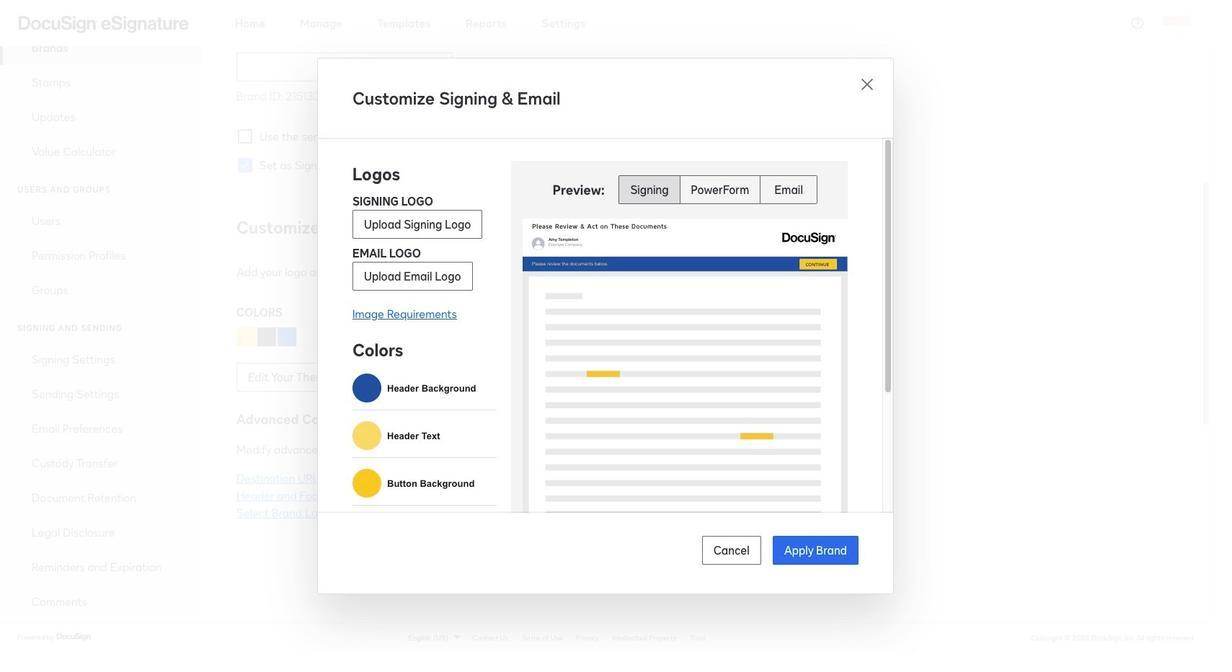Task type: locate. For each thing, give the bounding box(es) containing it.
account element
[[0, 0, 202, 169]]

docusign image
[[56, 631, 92, 643]]

docusign admin image
[[19, 16, 189, 33]]

None text field
[[237, 53, 452, 81]]

your uploaded profile image image
[[1163, 8, 1192, 37]]

group
[[619, 175, 818, 204]]



Task type: describe. For each thing, give the bounding box(es) containing it.
users and groups element
[[0, 203, 202, 307]]

signing and sending element
[[0, 342, 202, 652]]



Task type: vqa. For each thing, say whether or not it's contained in the screenshot.
DocuSign image
yes



